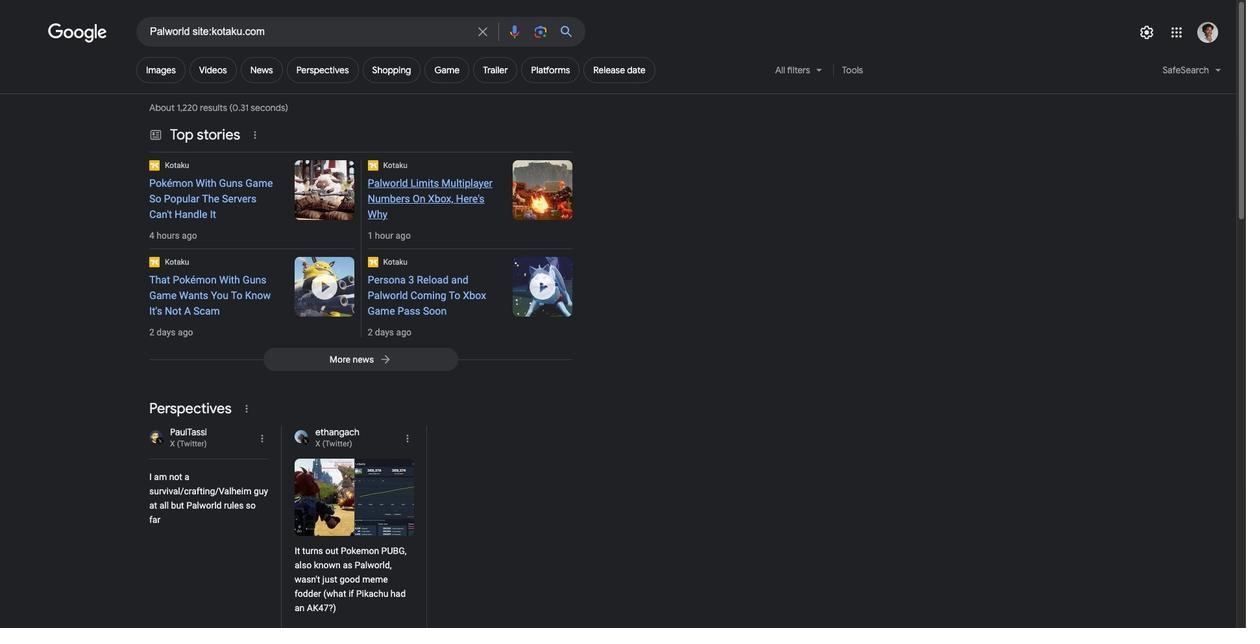 Task type: vqa. For each thing, say whether or not it's contained in the screenshot.
About this result icon
yes



Task type: describe. For each thing, give the bounding box(es) containing it.
Search search field
[[150, 25, 467, 41]]



Task type: locate. For each thing, give the bounding box(es) containing it.
heading
[[149, 176, 281, 223], [368, 176, 500, 223], [149, 273, 281, 319], [368, 273, 500, 319]]

search by voice image
[[507, 24, 523, 40]]

1 about this result image from the left
[[256, 433, 268, 445]]

1 about this result element from the left
[[256, 433, 268, 445]]

about this result element
[[256, 433, 268, 445], [402, 433, 414, 445]]

0 horizontal spatial about this result image
[[256, 433, 268, 445]]

google image
[[48, 23, 108, 43]]

2 about this result image from the left
[[402, 433, 414, 445]]

None search field
[[0, 16, 586, 47]]

about this result image
[[256, 433, 268, 445], [402, 433, 414, 445]]

list
[[147, 426, 427, 628]]

0 horizontal spatial about this result element
[[256, 433, 268, 445]]

1 horizontal spatial about this result image
[[402, 433, 414, 445]]

2 about this result element from the left
[[402, 433, 414, 445]]

search by image image
[[533, 24, 549, 40]]

1 horizontal spatial about this result element
[[402, 433, 414, 445]]



